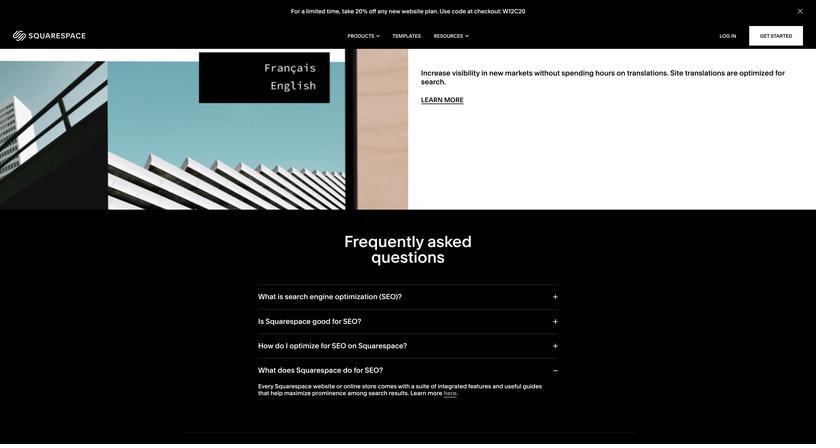 Task type: describe. For each thing, give the bounding box(es) containing it.
for left seo
[[321, 342, 330, 350]]

use
[[439, 8, 450, 15]]

in
[[731, 33, 736, 39]]

for
[[291, 8, 300, 15]]

here
[[444, 390, 457, 397]]

started
[[771, 33, 792, 39]]

suite
[[416, 383, 429, 390]]

for a limited time, take 20% off any new website plan. use code at checkout: w12c20
[[291, 8, 525, 15]]

1 vertical spatial squarespace
[[296, 366, 341, 375]]

is
[[278, 293, 283, 301]]

optimized
[[739, 69, 774, 78]]

0 vertical spatial website
[[401, 8, 423, 15]]

of
[[431, 383, 436, 390]]

more
[[428, 390, 442, 397]]

engine
[[310, 293, 333, 301]]

more
[[444, 96, 464, 104]]

translations.
[[627, 69, 669, 78]]

0 horizontal spatial do
[[275, 342, 284, 350]]

guides
[[523, 383, 542, 390]]

does
[[278, 366, 295, 375]]

help
[[270, 390, 283, 397]]

20%
[[355, 8, 367, 15]]

for up online
[[354, 366, 363, 375]]

squarespace for good
[[266, 317, 311, 326]]

templates
[[393, 33, 421, 39]]

here .
[[444, 390, 458, 397]]

and
[[493, 383, 503, 390]]

spending
[[562, 69, 594, 78]]

or
[[336, 383, 342, 390]]

any
[[377, 8, 387, 15]]

a inside every squarespace website or online store comes with a suite of integrated features and useful guides that help maximize prominence among search results. learn more
[[411, 383, 415, 390]]

frequently asked questions
[[344, 232, 472, 267]]

0 vertical spatial seo?
[[343, 317, 361, 326]]

at
[[467, 8, 473, 15]]

is squarespace good for seo?
[[258, 317, 361, 326]]

results.
[[389, 390, 409, 397]]

hours
[[595, 69, 615, 78]]

(seo)?
[[379, 293, 402, 301]]

what does squarespace do for seo?
[[258, 366, 383, 375]]

online
[[343, 383, 361, 390]]

what for what is search engine optimization (seo)?
[[258, 293, 276, 301]]

is
[[258, 317, 264, 326]]

log             in link
[[720, 33, 736, 39]]

checkout:
[[474, 8, 501, 15]]

log             in
[[720, 33, 736, 39]]

website inside every squarespace website or online store comes with a suite of integrated features and useful guides that help maximize prominence among search results. learn more
[[313, 383, 335, 390]]

visibility
[[452, 69, 480, 78]]

site
[[670, 69, 683, 78]]

comes
[[378, 383, 397, 390]]

what for what does squarespace do for seo?
[[258, 366, 276, 375]]

0 horizontal spatial new
[[389, 8, 400, 15]]

learn inside every squarespace website or online store comes with a suite of integrated features and useful guides that help maximize prominence among search results. learn more
[[410, 390, 426, 397]]

learn more
[[421, 96, 464, 104]]

squarespace?
[[358, 342, 407, 350]]

increase visibility in new markets without spending hours on translations. site translations are optimized for search.
[[421, 69, 785, 86]]

prominence
[[312, 390, 346, 397]]

1 vertical spatial do
[[343, 366, 352, 375]]

.
[[457, 390, 458, 397]]

with
[[398, 383, 410, 390]]

every
[[258, 383, 274, 390]]

templates link
[[393, 23, 421, 49]]

here link
[[444, 390, 457, 398]]



Task type: locate. For each thing, give the bounding box(es) containing it.
squarespace up i
[[266, 317, 311, 326]]

for
[[775, 69, 785, 78], [332, 317, 341, 326], [321, 342, 330, 350], [354, 366, 363, 375]]

learn right the with
[[410, 390, 426, 397]]

a right for
[[301, 8, 305, 15]]

1 horizontal spatial search
[[369, 390, 387, 397]]

1 what from the top
[[258, 293, 276, 301]]

website left or
[[313, 383, 335, 390]]

0 vertical spatial what
[[258, 293, 276, 301]]

0 horizontal spatial on
[[348, 342, 357, 350]]

good
[[312, 317, 330, 326]]

on right seo
[[348, 342, 357, 350]]

get
[[760, 33, 770, 39]]

get started
[[760, 33, 792, 39]]

0 vertical spatial search
[[285, 293, 308, 301]]

optimization
[[335, 293, 377, 301]]

learn more link
[[421, 96, 464, 104]]

squarespace for website
[[275, 383, 312, 390]]

store
[[362, 383, 376, 390]]

1 horizontal spatial website
[[401, 8, 423, 15]]

new right any
[[389, 8, 400, 15]]

learn
[[421, 96, 443, 104], [410, 390, 426, 397]]

1 vertical spatial on
[[348, 342, 357, 350]]

time,
[[327, 8, 341, 15]]

what is search engine optimization (seo)?
[[258, 293, 402, 301]]

what left 'is'
[[258, 293, 276, 301]]

are
[[727, 69, 738, 78]]

i
[[286, 342, 288, 350]]

off
[[369, 8, 376, 15]]

search inside every squarespace website or online store comes with a suite of integrated features and useful guides that help maximize prominence among search results. learn more
[[369, 390, 387, 397]]

2 vertical spatial squarespace
[[275, 383, 312, 390]]

log
[[720, 33, 730, 39]]

0 vertical spatial a
[[301, 8, 305, 15]]

1 vertical spatial website
[[313, 383, 335, 390]]

frequently
[[344, 232, 424, 251]]

1 horizontal spatial do
[[343, 366, 352, 375]]

increase
[[421, 69, 451, 78]]

products button
[[348, 23, 380, 49]]

translations
[[685, 69, 725, 78]]

search right 'is'
[[285, 293, 308, 301]]

asked
[[427, 232, 472, 251]]

squarespace
[[266, 317, 311, 326], [296, 366, 341, 375], [275, 383, 312, 390]]

for inside increase visibility in new markets without spending hours on translations. site translations are optimized for search.
[[775, 69, 785, 78]]

1 vertical spatial new
[[489, 69, 503, 78]]

1 horizontal spatial a
[[411, 383, 415, 390]]

0 horizontal spatial search
[[285, 293, 308, 301]]

without
[[534, 69, 560, 78]]

0 horizontal spatial a
[[301, 8, 305, 15]]

useful
[[505, 383, 521, 390]]

that
[[258, 390, 269, 397]]

every squarespace website or online store comes with a suite of integrated features and useful guides that help maximize prominence among search results. learn more
[[258, 383, 542, 397]]

search.
[[421, 77, 446, 86]]

squarespace logo link
[[13, 31, 171, 41]]

1 vertical spatial search
[[369, 390, 387, 397]]

among
[[347, 390, 367, 397]]

squarespace logo image
[[13, 31, 85, 41]]

website left plan.
[[401, 8, 423, 15]]

for right optimized
[[775, 69, 785, 78]]

plan.
[[425, 8, 438, 15]]

squarespace up prominence
[[296, 366, 341, 375]]

on inside increase visibility in new markets without spending hours on translations. site translations are optimized for search.
[[617, 69, 625, 78]]

markets
[[505, 69, 533, 78]]

limited
[[306, 8, 325, 15]]

optimize
[[290, 342, 319, 350]]

search right among on the left bottom of the page
[[369, 390, 387, 397]]

how do i optimize for seo on squarespace?
[[258, 342, 407, 350]]

new
[[389, 8, 400, 15], [489, 69, 503, 78]]

seo? up the store
[[365, 366, 383, 375]]

0 vertical spatial new
[[389, 8, 400, 15]]

0 vertical spatial learn
[[421, 96, 443, 104]]

squarespace inside every squarespace website or online store comes with a suite of integrated features and useful guides that help maximize prominence among search results. learn more
[[275, 383, 312, 390]]

website
[[401, 8, 423, 15], [313, 383, 335, 390]]

a right the with
[[411, 383, 415, 390]]

resources
[[434, 33, 463, 39]]

1 vertical spatial what
[[258, 366, 276, 375]]

1 vertical spatial seo?
[[365, 366, 383, 375]]

0 vertical spatial squarespace
[[266, 317, 311, 326]]

2 what from the top
[[258, 366, 276, 375]]

0 horizontal spatial seo?
[[343, 317, 361, 326]]

features
[[468, 383, 491, 390]]

how
[[258, 342, 273, 350]]

resources button
[[434, 23, 468, 49]]

code
[[452, 8, 466, 15]]

new right in
[[489, 69, 503, 78]]

0 vertical spatial on
[[617, 69, 625, 78]]

site translation extension ui image
[[0, 0, 408, 210]]

get started link
[[749, 26, 803, 46]]

products
[[348, 33, 374, 39]]

do left i
[[275, 342, 284, 350]]

take
[[342, 8, 354, 15]]

w12c20
[[503, 8, 525, 15]]

questions
[[371, 248, 445, 267]]

in
[[481, 69, 488, 78]]

integrated
[[438, 383, 467, 390]]

new inside increase visibility in new markets without spending hours on translations. site translations are optimized for search.
[[489, 69, 503, 78]]

1 horizontal spatial on
[[617, 69, 625, 78]]

1 vertical spatial a
[[411, 383, 415, 390]]

search
[[285, 293, 308, 301], [369, 390, 387, 397]]

a
[[301, 8, 305, 15], [411, 383, 415, 390]]

1 vertical spatial learn
[[410, 390, 426, 397]]

for right the good
[[332, 317, 341, 326]]

on right hours
[[617, 69, 625, 78]]

squarespace down does
[[275, 383, 312, 390]]

on
[[617, 69, 625, 78], [348, 342, 357, 350]]

what
[[258, 293, 276, 301], [258, 366, 276, 375]]

1 horizontal spatial seo?
[[365, 366, 383, 375]]

maximize
[[284, 390, 311, 397]]

do up online
[[343, 366, 352, 375]]

seo
[[332, 342, 346, 350]]

1 horizontal spatial new
[[489, 69, 503, 78]]

seo? down optimization
[[343, 317, 361, 326]]

learn down search.
[[421, 96, 443, 104]]

0 horizontal spatial website
[[313, 383, 335, 390]]

do
[[275, 342, 284, 350], [343, 366, 352, 375]]

seo?
[[343, 317, 361, 326], [365, 366, 383, 375]]

what up every
[[258, 366, 276, 375]]

0 vertical spatial do
[[275, 342, 284, 350]]



Task type: vqa. For each thing, say whether or not it's contained in the screenshot.
template to the right
no



